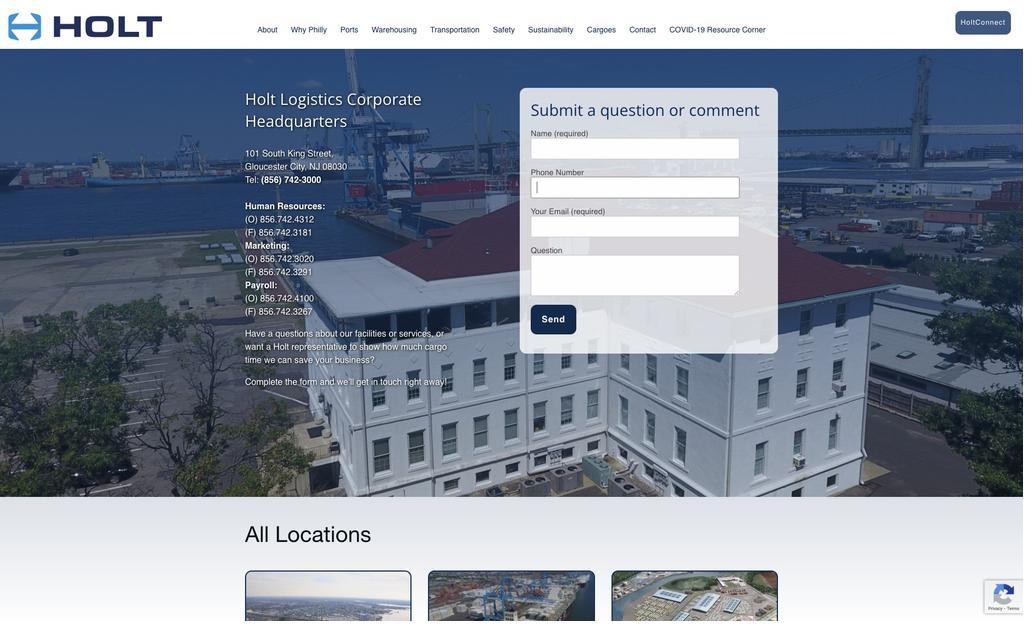 Task type: describe. For each thing, give the bounding box(es) containing it.
away!
[[424, 378, 447, 388]]

question
[[531, 246, 563, 255]]

name (required)
[[531, 129, 589, 138]]

0 vertical spatial (required)
[[554, 129, 589, 138]]

holt logistics image
[[8, 0, 162, 46]]

have
[[245, 329, 266, 339]]

holt inside holt logistics corporate headquarters
[[245, 88, 276, 109]]

contact
[[630, 25, 656, 34]]

questions
[[276, 329, 313, 339]]

save
[[295, 356, 313, 366]]

about
[[258, 25, 278, 34]]

none submit inside contact form element
[[531, 305, 577, 335]]

the
[[285, 378, 298, 388]]

ports link
[[341, 20, 359, 42]]

transportation
[[430, 25, 480, 34]]

payroll:
[[245, 281, 277, 291]]

we'll
[[337, 378, 354, 388]]

contact link
[[630, 20, 656, 43]]

sustainability link
[[529, 20, 574, 42]]

why philly link
[[291, 20, 327, 42]]

all locations
[[245, 522, 371, 548]]

856.742.4100
[[260, 294, 314, 304]]

city,
[[290, 162, 307, 172]]

2 horizontal spatial or
[[669, 99, 685, 120]]

19
[[697, 25, 705, 34]]

services,
[[399, 329, 434, 339]]

time
[[245, 356, 262, 366]]

phone number
[[531, 168, 584, 177]]

comment
[[689, 99, 760, 120]]

cargoes link
[[587, 20, 616, 42]]

street,
[[308, 149, 334, 159]]

101
[[245, 149, 260, 159]]

name
[[531, 129, 552, 138]]

08030
[[323, 162, 347, 172]]

transportation link
[[430, 20, 480, 42]]

tel:
[[245, 175, 259, 185]]

submit a question or comment
[[531, 99, 760, 120]]

856.742.3181
[[259, 228, 313, 238]]

1 vertical spatial (required)
[[571, 207, 606, 216]]

ports
[[341, 25, 359, 34]]

your email (required)
[[531, 207, 606, 216]]

show
[[360, 343, 380, 352]]

2 (f) from the top
[[245, 268, 256, 278]]

corporate
[[347, 88, 422, 109]]

about link
[[258, 20, 278, 42]]

your
[[316, 356, 333, 366]]

about
[[316, 329, 338, 339]]

safety link
[[493, 20, 515, 42]]

touch
[[381, 378, 402, 388]]

contact form element
[[531, 129, 768, 335]]

your
[[531, 207, 547, 216]]

742-
[[284, 175, 302, 185]]

phone
[[531, 168, 554, 177]]

holtconnect button
[[956, 11, 1012, 35]]

right
[[405, 378, 422, 388]]

all
[[245, 522, 269, 548]]

856.742.3267
[[259, 307, 313, 317]]

can
[[278, 356, 292, 366]]

safety
[[493, 25, 515, 34]]

in
[[371, 378, 378, 388]]

holtconnect
[[961, 18, 1006, 26]]

marketing:
[[245, 241, 290, 251]]

complete the form and we'll get in touch right away!
[[245, 378, 447, 388]]

sustainability
[[529, 25, 574, 34]]

gloucester
[[245, 162, 288, 172]]



Task type: locate. For each thing, give the bounding box(es) containing it.
a for submit
[[588, 99, 596, 120]]

why
[[291, 25, 307, 34]]

holt up "can"
[[274, 343, 289, 352]]

locations
[[275, 522, 371, 548]]

2 (o) from the top
[[245, 255, 258, 264]]

856.742.3291
[[259, 268, 313, 278]]

want
[[245, 343, 264, 352]]

(o)
[[245, 215, 258, 225], [245, 255, 258, 264], [245, 294, 258, 304]]

0 horizontal spatial or
[[389, 329, 397, 339]]

1 (f) from the top
[[245, 228, 256, 238]]

much
[[401, 343, 423, 352]]

resource
[[708, 25, 740, 34]]

have a questions about our facilities or services, or want a holt representative to show how much cargo time we can save your business?
[[245, 329, 447, 366]]

(f) up payroll:
[[245, 268, 256, 278]]

king
[[288, 149, 305, 159]]

we
[[264, 356, 276, 366]]

(required) right email
[[571, 207, 606, 216]]

a for have
[[268, 329, 273, 339]]

business?
[[335, 356, 375, 366]]

1 vertical spatial (f)
[[245, 268, 256, 278]]

101 south king street, gloucester city, nj 08030 tel: (856) 742-3000
[[245, 149, 347, 185]]

how
[[383, 343, 399, 352]]

why philly
[[291, 25, 327, 34]]

1 (o) from the top
[[245, 215, 258, 225]]

a
[[588, 99, 596, 120], [268, 329, 273, 339], [266, 343, 271, 352]]

nj
[[310, 162, 320, 172]]

0 vertical spatial holt
[[245, 88, 276, 109]]

all locations main content
[[0, 0, 1024, 622]]

2 vertical spatial (f)
[[245, 307, 256, 317]]

3 (o) from the top
[[245, 294, 258, 304]]

email
[[549, 207, 569, 216]]

holtconnect link
[[865, 5, 1012, 43]]

representative
[[292, 343, 347, 352]]

(856)
[[261, 175, 282, 185]]

our
[[340, 329, 353, 339]]

to
[[350, 343, 357, 352]]

south
[[262, 149, 285, 159]]

3000
[[302, 175, 322, 185]]

0 vertical spatial (f)
[[245, 228, 256, 238]]

856.742.3020
[[260, 255, 314, 264]]

(required) down submit
[[554, 129, 589, 138]]

get
[[357, 378, 369, 388]]

covid-
[[670, 25, 697, 34]]

None submit
[[531, 305, 577, 335]]

cargoes
[[587, 25, 616, 34]]

none email field inside contact form element
[[531, 216, 740, 238]]

philly
[[309, 25, 327, 34]]

resources:
[[277, 202, 325, 212]]

or up cargo
[[436, 329, 444, 339]]

(f) up 'have'
[[245, 307, 256, 317]]

covid-19 resource corner link
[[670, 13, 766, 42]]

3 (f) from the top
[[245, 307, 256, 317]]

or
[[669, 99, 685, 120], [389, 329, 397, 339], [436, 329, 444, 339]]

1 horizontal spatial or
[[436, 329, 444, 339]]

0 vertical spatial (o)
[[245, 215, 258, 225]]

warehousing link
[[372, 20, 417, 42]]

1 vertical spatial holt
[[274, 343, 289, 352]]

holt logistics corporate headquarters
[[245, 88, 422, 131]]

1 vertical spatial (o)
[[245, 255, 258, 264]]

a up the we
[[266, 343, 271, 352]]

(o) down 'human' on the left of the page
[[245, 215, 258, 225]]

facilities
[[355, 329, 387, 339]]

or up how
[[389, 329, 397, 339]]

covid-19 resource corner
[[670, 25, 766, 34]]

logistics
[[280, 88, 343, 109]]

856.742.4312
[[260, 215, 314, 225]]

number
[[556, 168, 584, 177]]

(f) up "marketing:"
[[245, 228, 256, 238]]

cargo
[[425, 343, 447, 352]]

a right 'have'
[[268, 329, 273, 339]]

none text field inside contact form element
[[531, 255, 740, 296]]

(o) down payroll:
[[245, 294, 258, 304]]

None text field
[[531, 255, 740, 296]]

(f)
[[245, 228, 256, 238], [245, 268, 256, 278], [245, 307, 256, 317]]

None text field
[[531, 138, 740, 159], [531, 177, 740, 198], [531, 138, 740, 159], [531, 177, 740, 198]]

and
[[320, 378, 335, 388]]

1 vertical spatial a
[[268, 329, 273, 339]]

human resources: (o) 856.742.4312 (f) 856.742.3181 marketing: (o) 856.742.3020 (f) 856.742.3291 payroll: (o) 856.742.4100 (f) 856.742.3267
[[245, 202, 325, 317]]

warehousing
[[372, 25, 417, 34]]

a right submit
[[588, 99, 596, 120]]

holt inside have a questions about our facilities or services, or want a holt representative to show how much cargo time we can save your business?
[[274, 343, 289, 352]]

(o) down "marketing:"
[[245, 255, 258, 264]]

or right question
[[669, 99, 685, 120]]

0 vertical spatial a
[[588, 99, 596, 120]]

question
[[601, 99, 665, 120]]

complete
[[245, 378, 283, 388]]

None email field
[[531, 216, 740, 238]]

form
[[300, 378, 318, 388]]

headquarters
[[245, 110, 348, 131]]

holt up "headquarters"
[[245, 88, 276, 109]]

(required)
[[554, 129, 589, 138], [571, 207, 606, 216]]

corner
[[743, 25, 766, 34]]

2 vertical spatial (o)
[[245, 294, 258, 304]]

(856) 742-3000 link
[[261, 175, 322, 185]]

submit
[[531, 99, 584, 120]]

2 vertical spatial a
[[266, 343, 271, 352]]



Task type: vqa. For each thing, say whether or not it's contained in the screenshot.


